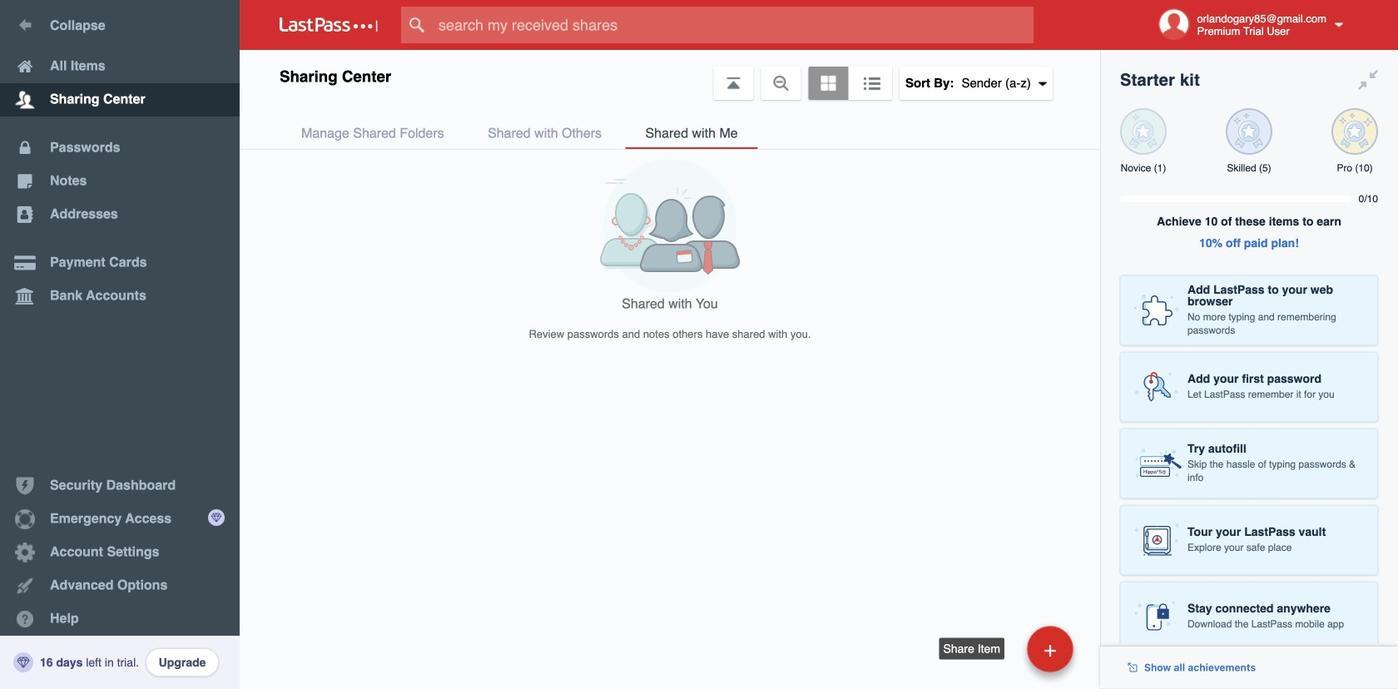 Task type: describe. For each thing, give the bounding box(es) containing it.
search my received shares text field
[[401, 7, 1066, 43]]

Search search field
[[401, 7, 1066, 43]]

vault options navigation
[[240, 50, 1100, 100]]

main navigation navigation
[[0, 0, 240, 689]]



Task type: locate. For each thing, give the bounding box(es) containing it.
lastpass image
[[280, 17, 378, 32]]

new item navigation
[[939, 621, 1084, 689]]



Task type: vqa. For each thing, say whether or not it's contained in the screenshot.
search my vault Text Field at top
no



